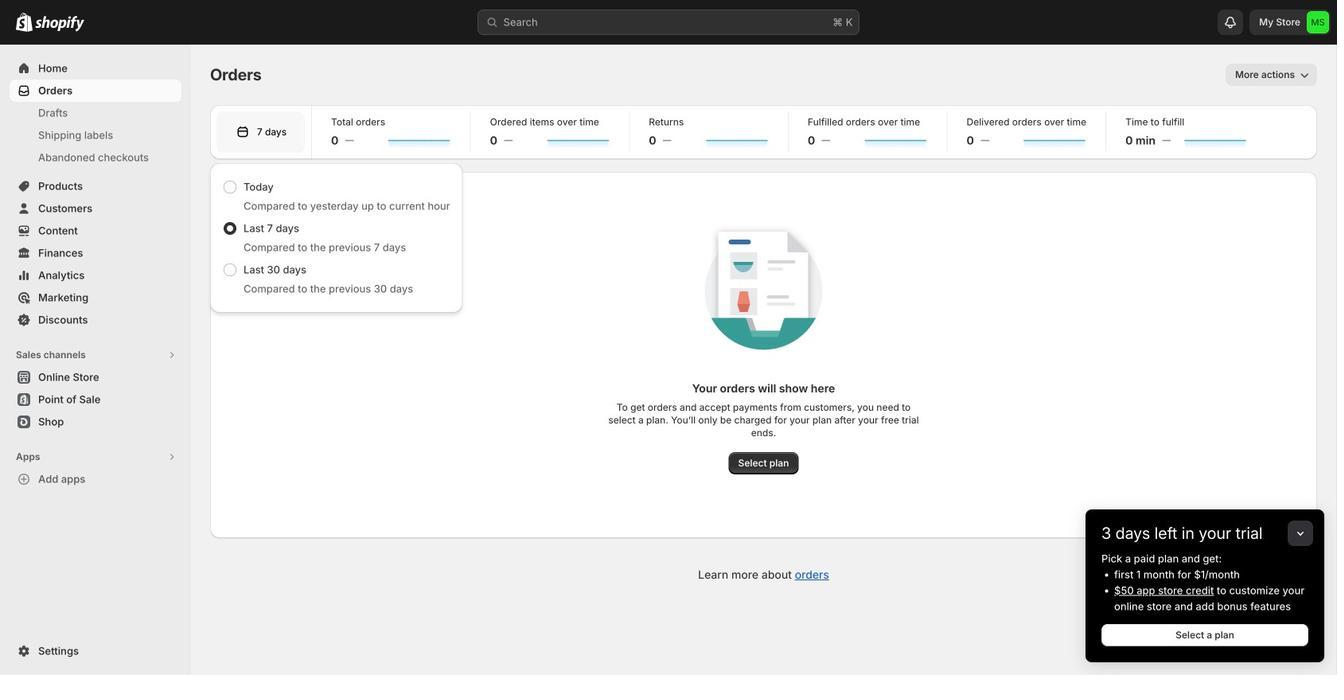 Task type: vqa. For each thing, say whether or not it's contained in the screenshot.
1st "LIST" from right
no



Task type: describe. For each thing, give the bounding box(es) containing it.
shopify image
[[35, 16, 84, 32]]

my store image
[[1307, 11, 1329, 33]]



Task type: locate. For each thing, give the bounding box(es) containing it.
shopify image
[[16, 13, 33, 32]]



